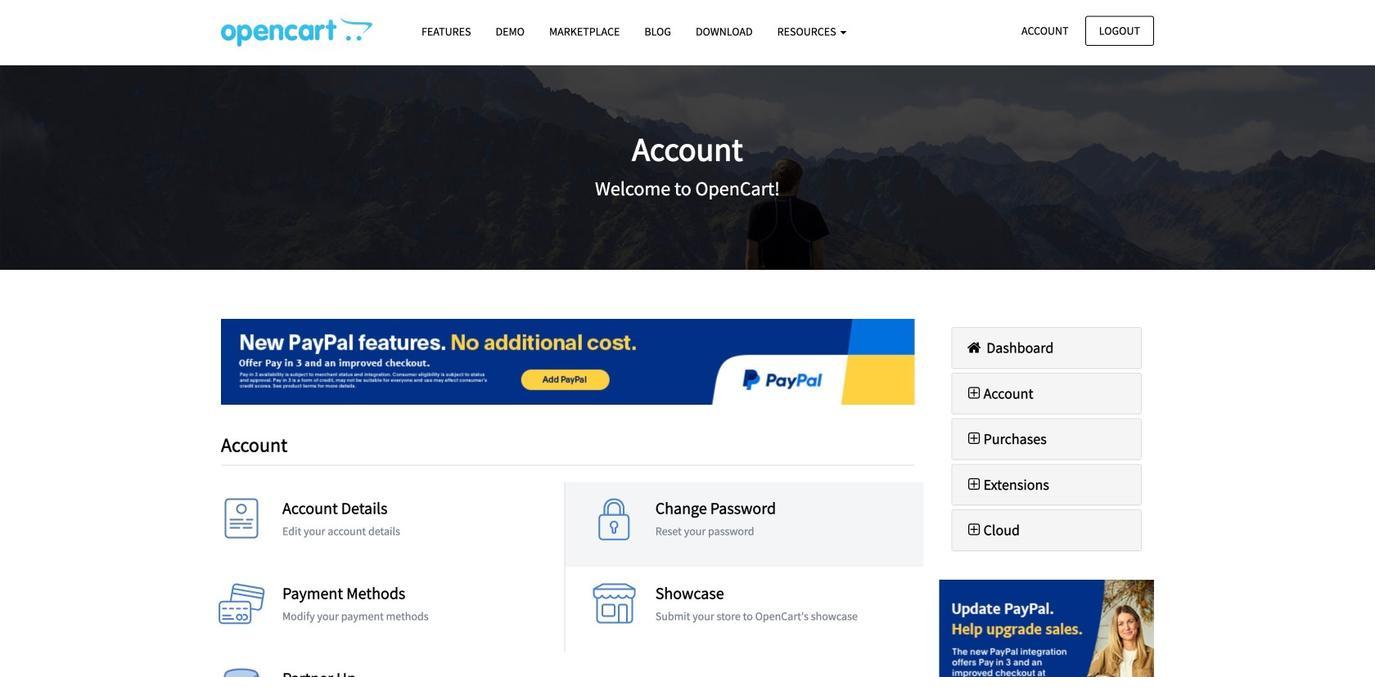 Task type: describe. For each thing, give the bounding box(es) containing it.
account image
[[217, 499, 266, 548]]

2 plus square o image from the top
[[965, 478, 984, 492]]

plus square o image
[[965, 386, 984, 401]]

opencart - your account image
[[221, 17, 372, 47]]

1 horizontal spatial paypal image
[[939, 580, 1154, 678]]

home image
[[965, 340, 984, 355]]

showcase image
[[590, 584, 639, 633]]



Task type: locate. For each thing, give the bounding box(es) containing it.
paypal image
[[221, 319, 915, 405], [939, 580, 1154, 678]]

0 vertical spatial paypal image
[[221, 319, 915, 405]]

0 vertical spatial plus square o image
[[965, 432, 984, 447]]

1 vertical spatial plus square o image
[[965, 478, 984, 492]]

payment methods image
[[217, 584, 266, 633]]

change password image
[[590, 499, 639, 548]]

0 horizontal spatial paypal image
[[221, 319, 915, 405]]

2 vertical spatial plus square o image
[[965, 523, 984, 538]]

3 plus square o image from the top
[[965, 523, 984, 538]]

apply to become a partner image
[[217, 669, 266, 678]]

plus square o image
[[965, 432, 984, 447], [965, 478, 984, 492], [965, 523, 984, 538]]

1 plus square o image from the top
[[965, 432, 984, 447]]

1 vertical spatial paypal image
[[939, 580, 1154, 678]]



Task type: vqa. For each thing, say whether or not it's contained in the screenshot.
second plus square o image
yes



